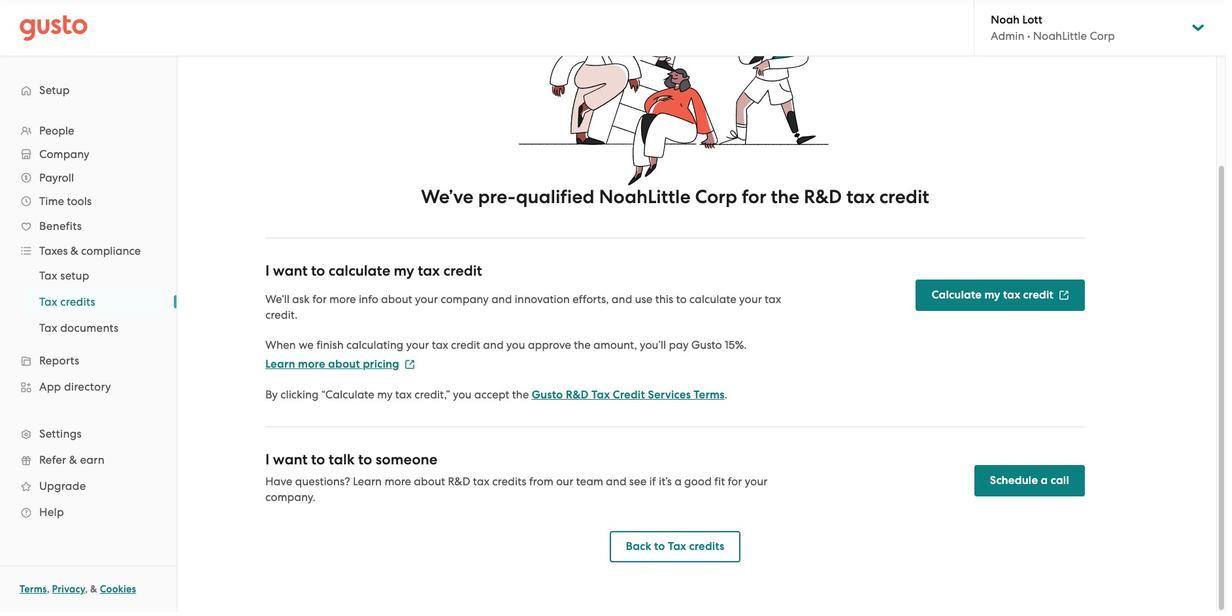 Task type: vqa. For each thing, say whether or not it's contained in the screenshot.
my
yes



Task type: locate. For each thing, give the bounding box(es) containing it.
1 horizontal spatial ,
[[85, 584, 88, 596]]

terms
[[694, 388, 725, 402], [20, 584, 47, 596]]

2 vertical spatial the
[[512, 388, 529, 401]]

payroll button
[[13, 166, 163, 190]]

and inside i want to talk to someone have questions? learn more about r&d tax credits from our team and see if it's a good fit for your company.
[[606, 475, 627, 488]]

i inside i want to talk to someone have questions? learn more about r&d tax credits from our team and see if it's a good fit for your company.
[[265, 451, 270, 469]]

1 vertical spatial i
[[265, 451, 270, 469]]

time tools
[[39, 195, 92, 208]]

0 vertical spatial noahlittle
[[1033, 29, 1087, 42]]

1 vertical spatial want
[[273, 451, 308, 469]]

1 vertical spatial r&d
[[566, 388, 589, 402]]

1 horizontal spatial terms
[[694, 388, 725, 402]]

gusto down approve at the bottom
[[532, 388, 563, 402]]

1 horizontal spatial my
[[394, 262, 414, 280]]

i want to calculate my tax credit
[[265, 262, 482, 280]]

1 horizontal spatial learn
[[353, 475, 382, 488]]

1 vertical spatial my
[[985, 288, 1001, 302]]

terms left privacy link
[[20, 584, 47, 596]]

learn more about pricing
[[265, 358, 400, 371]]

1 horizontal spatial corp
[[1090, 29, 1115, 42]]

0 vertical spatial r&d
[[804, 186, 842, 209]]

schedule a call button
[[974, 465, 1085, 497]]

0 vertical spatial &
[[70, 245, 78, 258]]

1 horizontal spatial a
[[1041, 474, 1048, 487]]

about down someone
[[414, 475, 445, 488]]

& inside "refer & earn" link
[[69, 454, 77, 467]]

back
[[626, 540, 652, 554]]

to
[[311, 262, 325, 280], [676, 293, 687, 306], [311, 451, 325, 469], [358, 451, 372, 469], [654, 540, 665, 554]]

0 horizontal spatial credits
[[60, 296, 95, 309]]

someone
[[376, 451, 438, 469]]

1 i from the top
[[265, 262, 270, 280]]

2 want from the top
[[273, 451, 308, 469]]

& left the cookies
[[90, 584, 97, 596]]

my
[[394, 262, 414, 280], [985, 288, 1001, 302], [377, 388, 393, 401]]

1 want from the top
[[273, 262, 308, 280]]

learn down when
[[265, 358, 295, 371]]

0 vertical spatial gusto
[[692, 339, 722, 352]]

1 vertical spatial &
[[69, 454, 77, 467]]

we've pre-qualified noahlittle corp for the r&d tax credit
[[421, 186, 930, 209]]

•
[[1028, 29, 1031, 42]]

1 horizontal spatial the
[[574, 339, 591, 352]]

0 horizontal spatial calculate
[[329, 262, 390, 280]]

people button
[[13, 119, 163, 143]]

0 vertical spatial want
[[273, 262, 308, 280]]

credit.
[[265, 309, 298, 322]]

0 horizontal spatial more
[[298, 358, 325, 371]]

a right it's
[[675, 475, 682, 488]]

1 vertical spatial calculate
[[690, 293, 737, 306]]

by clicking "calculate my tax credit," you accept the gusto r&d tax credit services terms .
[[265, 388, 728, 402]]

want up ask
[[273, 262, 308, 280]]

app directory
[[39, 380, 111, 394]]

and right company
[[492, 293, 512, 306]]

when we finish calculating your tax credit and you approve the amount, you'll pay gusto 15%.
[[265, 339, 747, 352]]

2 horizontal spatial about
[[414, 475, 445, 488]]

0 vertical spatial for
[[742, 186, 767, 209]]

want inside i want to talk to someone have questions? learn more about r&d tax credits from our team and see if it's a good fit for your company.
[[273, 451, 308, 469]]

help
[[39, 506, 64, 519]]

2 vertical spatial more
[[385, 475, 411, 488]]

privacy
[[52, 584, 85, 596]]

0 vertical spatial you
[[507, 339, 525, 352]]

1 vertical spatial about
[[328, 358, 360, 371]]

2 vertical spatial my
[[377, 388, 393, 401]]

0 vertical spatial corp
[[1090, 29, 1115, 42]]

1 horizontal spatial you
[[507, 339, 525, 352]]

2 horizontal spatial credits
[[689, 540, 725, 554]]

1 horizontal spatial credits
[[492, 475, 527, 488]]

.
[[725, 388, 728, 401]]

more down we
[[298, 358, 325, 371]]

, left privacy link
[[47, 584, 50, 596]]

back to tax credits button
[[610, 532, 740, 563]]

refer & earn
[[39, 454, 105, 467]]

1 horizontal spatial more
[[329, 293, 356, 306]]

and left "see"
[[606, 475, 627, 488]]

the
[[771, 186, 800, 209], [574, 339, 591, 352], [512, 388, 529, 401]]

more left "info"
[[329, 293, 356, 306]]

a inside button
[[1041, 474, 1048, 487]]

you'll
[[640, 339, 666, 352]]

about right "info"
[[381, 293, 412, 306]]

gusto navigation element
[[0, 56, 177, 547]]

0 horizontal spatial my
[[377, 388, 393, 401]]

tax documents link
[[24, 316, 163, 340]]

for
[[742, 186, 767, 209], [312, 293, 327, 306], [728, 475, 742, 488]]

terms , privacy , & cookies
[[20, 584, 136, 596]]

more down someone
[[385, 475, 411, 488]]

0 horizontal spatial noahlittle
[[599, 186, 691, 209]]

tax down taxes
[[39, 269, 57, 282]]

0 horizontal spatial a
[[675, 475, 682, 488]]

list containing people
[[0, 119, 177, 526]]

2 horizontal spatial r&d
[[804, 186, 842, 209]]

0 horizontal spatial terms
[[20, 584, 47, 596]]

0 vertical spatial about
[[381, 293, 412, 306]]

a left call
[[1041, 474, 1048, 487]]

tax down tax credits
[[39, 322, 57, 335]]

2 horizontal spatial my
[[985, 288, 1001, 302]]

0 horizontal spatial you
[[453, 388, 472, 401]]

2 i from the top
[[265, 451, 270, 469]]

tax inside i want to talk to someone have questions? learn more about r&d tax credits from our team and see if it's a good fit for your company.
[[473, 475, 490, 488]]

calculate right this
[[690, 293, 737, 306]]

1 vertical spatial learn
[[353, 475, 382, 488]]

0 vertical spatial the
[[771, 186, 800, 209]]

our
[[556, 475, 574, 488]]

talk
[[329, 451, 355, 469]]

tax for tax setup
[[39, 269, 57, 282]]

want
[[273, 262, 308, 280], [273, 451, 308, 469]]

refer
[[39, 454, 66, 467]]

1 vertical spatial for
[[312, 293, 327, 306]]

2 vertical spatial r&d
[[448, 475, 470, 488]]

innovation
[[515, 293, 570, 306]]

and down the we'll ask for more info about your company and innovation efforts, and use this to calculate your tax credit.
[[483, 339, 504, 352]]

2 vertical spatial credits
[[689, 540, 725, 554]]

tax credits
[[39, 296, 95, 309]]

0 vertical spatial calculate
[[329, 262, 390, 280]]

documents
[[60, 322, 119, 335]]

1 horizontal spatial calculate
[[690, 293, 737, 306]]

payroll
[[39, 171, 74, 184]]

want up have
[[273, 451, 308, 469]]

tax down tax setup
[[39, 296, 57, 309]]

0 horizontal spatial corp
[[695, 186, 738, 209]]

i up have
[[265, 451, 270, 469]]

your right fit
[[745, 475, 768, 488]]

0 vertical spatial i
[[265, 262, 270, 280]]

your
[[415, 293, 438, 306], [739, 293, 762, 306], [406, 339, 429, 352], [745, 475, 768, 488]]

1 vertical spatial noahlittle
[[599, 186, 691, 209]]

gusto
[[692, 339, 722, 352], [532, 388, 563, 402]]

1 vertical spatial corp
[[695, 186, 738, 209]]

about down finish on the left of the page
[[328, 358, 360, 371]]

app
[[39, 380, 61, 394]]

tax credits link
[[24, 290, 163, 314]]

2 list from the top
[[0, 263, 177, 341]]

credits inside i want to talk to someone have questions? learn more about r&d tax credits from our team and see if it's a good fit for your company.
[[492, 475, 527, 488]]

cookies
[[100, 584, 136, 596]]

tax right back
[[668, 540, 687, 554]]

2 horizontal spatial more
[[385, 475, 411, 488]]

0 horizontal spatial r&d
[[448, 475, 470, 488]]

accept
[[475, 388, 509, 401]]

noahlittle
[[1033, 29, 1087, 42], [599, 186, 691, 209]]

admin
[[991, 29, 1025, 42]]

& for earn
[[69, 454, 77, 467]]

your up "15%."
[[739, 293, 762, 306]]

settings link
[[13, 422, 163, 446]]

0 vertical spatial more
[[329, 293, 356, 306]]

about inside i want to talk to someone have questions? learn more about r&d tax credits from our team and see if it's a good fit for your company.
[[414, 475, 445, 488]]

it's
[[659, 475, 672, 488]]

noahlittle inside noah lott admin • noahlittle corp
[[1033, 29, 1087, 42]]

schedule a call
[[990, 474, 1070, 487]]

amount,
[[594, 339, 637, 352]]

terms right the services
[[694, 388, 725, 402]]

app directory link
[[13, 375, 163, 399]]

0 horizontal spatial gusto
[[532, 388, 563, 402]]

terms link
[[20, 584, 47, 596]]

0 horizontal spatial the
[[512, 388, 529, 401]]

calculate my tax credit
[[932, 288, 1054, 302]]

1 horizontal spatial about
[[381, 293, 412, 306]]

and
[[492, 293, 512, 306], [612, 293, 632, 306], [483, 339, 504, 352], [606, 475, 627, 488]]

1 vertical spatial the
[[574, 339, 591, 352]]

home image
[[20, 15, 88, 41]]

& inside taxes & compliance dropdown button
[[70, 245, 78, 258]]

efforts,
[[573, 293, 609, 306]]

1 horizontal spatial noahlittle
[[1033, 29, 1087, 42]]

gusto r&d tax credit services terms link
[[532, 388, 725, 402]]

tax
[[847, 186, 875, 209], [418, 262, 440, 280], [1003, 288, 1021, 302], [765, 293, 782, 306], [432, 339, 448, 352], [395, 388, 412, 401], [473, 475, 490, 488]]

1 list from the top
[[0, 119, 177, 526]]

use
[[635, 293, 653, 306]]

gusto right pay
[[692, 339, 722, 352]]

we'll ask for more info about your company and innovation efforts, and use this to calculate your tax credit.
[[265, 293, 782, 322]]

you
[[507, 339, 525, 352], [453, 388, 472, 401]]

you left accept
[[453, 388, 472, 401]]

learn
[[265, 358, 295, 371], [353, 475, 382, 488]]

2 vertical spatial about
[[414, 475, 445, 488]]

& left earn
[[69, 454, 77, 467]]

tax for tax credits
[[39, 296, 57, 309]]

list
[[0, 119, 177, 526], [0, 263, 177, 341]]

good
[[685, 475, 712, 488]]

1 horizontal spatial r&d
[[566, 388, 589, 402]]

more inside the we'll ask for more info about your company and innovation efforts, and use this to calculate your tax credit.
[[329, 293, 356, 306]]

a
[[1041, 474, 1048, 487], [675, 475, 682, 488]]

you left approve at the bottom
[[507, 339, 525, 352]]

0 vertical spatial credits
[[60, 296, 95, 309]]

learn inside i want to talk to someone have questions? learn more about r&d tax credits from our team and see if it's a good fit for your company.
[[353, 475, 382, 488]]

0 horizontal spatial ,
[[47, 584, 50, 596]]

, left the cookies
[[85, 584, 88, 596]]

setup link
[[13, 78, 163, 102]]

i up we'll
[[265, 262, 270, 280]]

calculate up "info"
[[329, 262, 390, 280]]

my inside by clicking "calculate my tax credit," you accept the gusto r&d tax credit services terms .
[[377, 388, 393, 401]]

& right taxes
[[70, 245, 78, 258]]

credits inside button
[[689, 540, 725, 554]]

i for i want to talk to someone have questions? learn more about r&d tax credits from our team and see if it's a good fit for your company.
[[265, 451, 270, 469]]

0 horizontal spatial learn
[[265, 358, 295, 371]]

learn down talk
[[353, 475, 382, 488]]

2 vertical spatial for
[[728, 475, 742, 488]]

1 vertical spatial credits
[[492, 475, 527, 488]]

pre-
[[478, 186, 516, 209]]

1 vertical spatial you
[[453, 388, 472, 401]]



Task type: describe. For each thing, give the bounding box(es) containing it.
if
[[650, 475, 656, 488]]

we'll
[[265, 293, 290, 306]]

upgrade
[[39, 480, 86, 493]]

from
[[529, 475, 554, 488]]

1 , from the left
[[47, 584, 50, 596]]

taxes & compliance button
[[13, 239, 163, 263]]

tax setup
[[39, 269, 89, 282]]

have
[[265, 475, 293, 488]]

setup
[[60, 269, 89, 282]]

0 horizontal spatial about
[[328, 358, 360, 371]]

tax for tax documents
[[39, 322, 57, 335]]

finish
[[317, 339, 344, 352]]

pricing
[[363, 358, 400, 371]]

for inside i want to talk to someone have questions? learn more about r&d tax credits from our team and see if it's a good fit for your company.
[[728, 475, 742, 488]]

tax inside by clicking "calculate my tax credit," you accept the gusto r&d tax credit services terms .
[[395, 388, 412, 401]]

people
[[39, 124, 74, 137]]

lott
[[1023, 13, 1043, 27]]

we
[[299, 339, 314, 352]]

taxes & compliance
[[39, 245, 141, 258]]

compliance
[[81, 245, 141, 258]]

15%.
[[725, 339, 747, 352]]

schedule
[[990, 474, 1038, 487]]

services
[[648, 388, 691, 402]]

i want to talk to someone have questions? learn more about r&d tax credits from our team and see if it's a good fit for your company.
[[265, 451, 768, 504]]

list containing tax setup
[[0, 263, 177, 341]]

to inside the we'll ask for more info about your company and innovation efforts, and use this to calculate your tax credit.
[[676, 293, 687, 306]]

tax documents
[[39, 322, 119, 335]]

we've
[[421, 186, 474, 209]]

credit,"
[[415, 388, 450, 401]]

approve
[[528, 339, 571, 352]]

more inside i want to talk to someone have questions? learn more about r&d tax credits from our team and see if it's a good fit for your company.
[[385, 475, 411, 488]]

upgrade link
[[13, 475, 163, 498]]

reports link
[[13, 349, 163, 373]]

0 vertical spatial learn
[[265, 358, 295, 371]]

privacy link
[[52, 584, 85, 596]]

0 vertical spatial terms
[[694, 388, 725, 402]]

tax inside the we'll ask for more info about your company and innovation efforts, and use this to calculate your tax credit.
[[765, 293, 782, 306]]

call
[[1051, 474, 1070, 487]]

back to tax credits
[[626, 540, 725, 554]]

tax setup link
[[24, 264, 163, 288]]

i for i want to calculate my tax credit
[[265, 262, 270, 280]]

to inside button
[[654, 540, 665, 554]]

want for i want to talk to someone have questions? learn more about r&d tax credits from our team and see if it's a good fit for your company.
[[273, 451, 308, 469]]

ask
[[292, 293, 310, 306]]

refer & earn link
[[13, 448, 163, 472]]

& for compliance
[[70, 245, 78, 258]]

when
[[265, 339, 296, 352]]

the inside by clicking "calculate my tax credit," you accept the gusto r&d tax credit services terms .
[[512, 388, 529, 401]]

setup
[[39, 84, 70, 97]]

calculate
[[932, 288, 982, 302]]

0 vertical spatial my
[[394, 262, 414, 280]]

time tools button
[[13, 190, 163, 213]]

you inside by clicking "calculate my tax credit," you accept the gusto r&d tax credit services terms .
[[453, 388, 472, 401]]

qualified
[[516, 186, 595, 209]]

fit
[[715, 475, 725, 488]]

company button
[[13, 143, 163, 166]]

team
[[576, 475, 603, 488]]

2 vertical spatial &
[[90, 584, 97, 596]]

learn more about pricing link
[[265, 358, 415, 371]]

your left company
[[415, 293, 438, 306]]

see
[[629, 475, 647, 488]]

1 vertical spatial more
[[298, 358, 325, 371]]

clicking
[[281, 388, 319, 401]]

info
[[359, 293, 378, 306]]

calculate my tax credit link
[[916, 279, 1085, 311]]

benefits link
[[13, 214, 163, 238]]

corp inside noah lott admin • noahlittle corp
[[1090, 29, 1115, 42]]

by
[[265, 388, 278, 401]]

credit
[[613, 388, 645, 402]]

credits inside 'list'
[[60, 296, 95, 309]]

company.
[[265, 491, 316, 504]]

settings
[[39, 428, 82, 441]]

taxes
[[39, 245, 68, 258]]

1 vertical spatial terms
[[20, 584, 47, 596]]

benefits
[[39, 220, 82, 233]]

noah
[[991, 13, 1020, 27]]

noah lott admin • noahlittle corp
[[991, 13, 1115, 42]]

about inside the we'll ask for more info about your company and innovation efforts, and use this to calculate your tax credit.
[[381, 293, 412, 306]]

tax inside button
[[668, 540, 687, 554]]

tools
[[67, 195, 92, 208]]

calculating
[[347, 339, 404, 352]]

company
[[441, 293, 489, 306]]

r&d inside i want to talk to someone have questions? learn more about r&d tax credits from our team and see if it's a good fit for your company.
[[448, 475, 470, 488]]

2 , from the left
[[85, 584, 88, 596]]

pay
[[669, 339, 689, 352]]

want for i want to calculate my tax credit
[[273, 262, 308, 280]]

your inside i want to talk to someone have questions? learn more about r&d tax credits from our team and see if it's a good fit for your company.
[[745, 475, 768, 488]]

"calculate
[[322, 388, 375, 401]]

time
[[39, 195, 64, 208]]

1 vertical spatial gusto
[[532, 388, 563, 402]]

earn
[[80, 454, 105, 467]]

directory
[[64, 380, 111, 394]]

and left use
[[612, 293, 632, 306]]

1 horizontal spatial gusto
[[692, 339, 722, 352]]

your right calculating
[[406, 339, 429, 352]]

this
[[656, 293, 674, 306]]

for inside the we'll ask for more info about your company and innovation efforts, and use this to calculate your tax credit.
[[312, 293, 327, 306]]

a inside i want to talk to someone have questions? learn more about r&d tax credits from our team and see if it's a good fit for your company.
[[675, 475, 682, 488]]

cookies button
[[100, 582, 136, 598]]

calculate inside the we'll ask for more info about your company and innovation efforts, and use this to calculate your tax credit.
[[690, 293, 737, 306]]

reports
[[39, 354, 79, 367]]

tax left credit
[[592, 388, 610, 402]]

2 horizontal spatial the
[[771, 186, 800, 209]]

company
[[39, 148, 89, 161]]

questions?
[[295, 475, 350, 488]]



